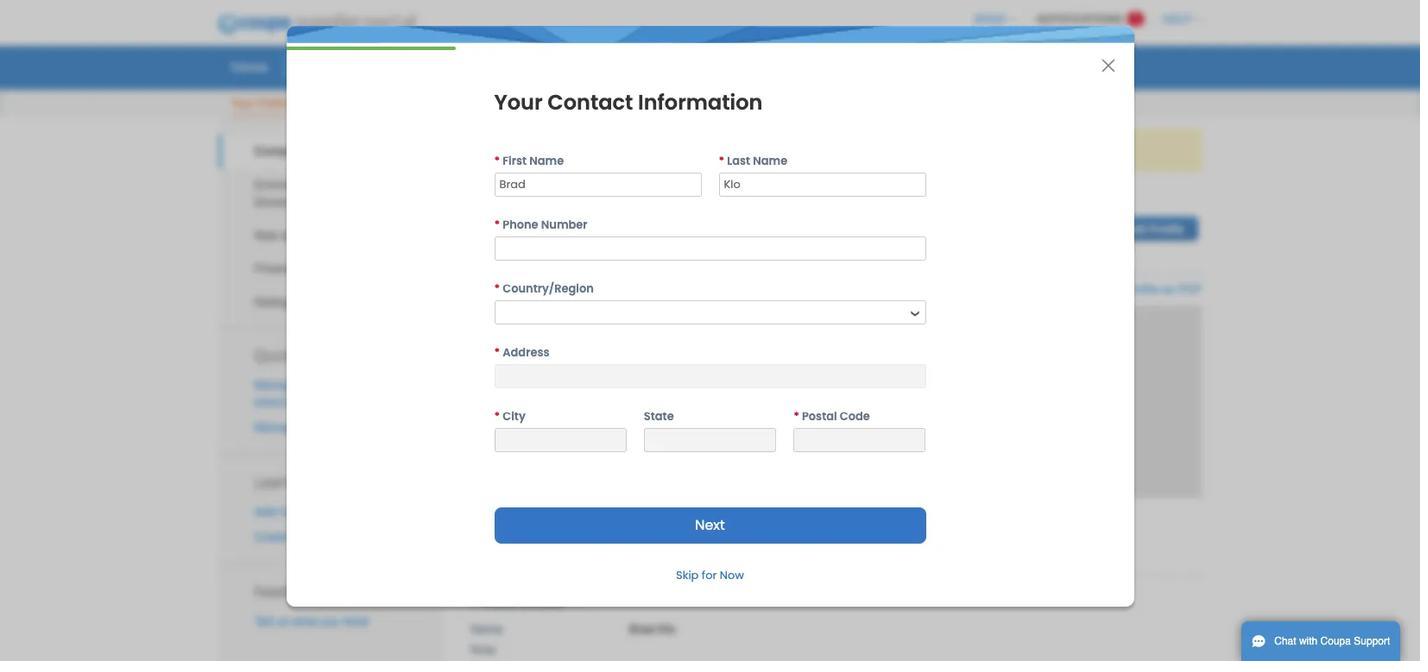 Task type: describe. For each thing, give the bounding box(es) containing it.
name for * first name
[[530, 153, 564, 169]]

that
[[832, 144, 852, 157]]

profile inside alert
[[606, 144, 638, 157]]

information
[[254, 395, 314, 409]]

diversity
[[335, 195, 381, 209]]

compliance
[[293, 229, 356, 242]]

* for * phone number
[[494, 217, 500, 233]]

by
[[737, 144, 750, 157]]

coupa inside alert
[[753, 144, 789, 157]]

primary contact
[[471, 596, 564, 609]]

tell us what you think button
[[254, 613, 369, 631]]

financial performance
[[254, 262, 375, 276]]

1 your from the left
[[579, 144, 602, 157]]

as
[[1162, 283, 1175, 296]]

number
[[541, 217, 588, 233]]

your contact information
[[494, 88, 763, 117]]

& for references
[[299, 295, 307, 309]]

center
[[317, 472, 363, 492]]

pdf
[[1178, 283, 1203, 296]]

references
[[310, 295, 372, 309]]

us
[[276, 615, 289, 629]]

home
[[231, 58, 268, 75]]

contact for primary
[[519, 596, 564, 609]]

coupa supplier portal image
[[205, 3, 428, 46]]

profile for edit
[[1150, 223, 1185, 236]]

what
[[292, 615, 318, 629]]

primary for primary contact
[[471, 596, 516, 609]]

customers
[[310, 505, 366, 519]]

as
[[565, 518, 580, 532]]

brad
[[630, 622, 655, 636]]

download profile as pdf button
[[1068, 281, 1203, 298]]

your profile link
[[230, 93, 290, 116]]

feedback
[[254, 581, 319, 602]]

performance
[[306, 262, 375, 276]]

manage for manage payment information
[[254, 378, 298, 392]]

your for your contact information
[[494, 88, 543, 117]]

* phone number
[[494, 217, 588, 233]]

you
[[321, 615, 340, 629]]

looking
[[876, 144, 915, 157]]

environmental, social, governance & diversity
[[254, 178, 381, 209]]

company profile link
[[218, 135, 445, 168]]

* country/region
[[494, 281, 594, 297]]

category.
[[1007, 144, 1056, 157]]

risk
[[254, 229, 278, 242]]

primary address
[[471, 541, 567, 555]]

create a discoverable profile
[[254, 531, 408, 544]]

last
[[727, 153, 751, 169]]

service/time
[[427, 58, 504, 75]]

are
[[856, 144, 873, 157]]

phone
[[503, 217, 539, 233]]

state
[[644, 409, 674, 425]]

payment
[[301, 378, 348, 392]]

buyers
[[792, 144, 829, 157]]

chat
[[1275, 636, 1297, 648]]

quick
[[254, 344, 293, 365]]

more
[[279, 505, 307, 519]]

risk & compliance link
[[218, 219, 445, 252]]

* for * first name
[[494, 153, 500, 169]]

your contact information dialog
[[286, 26, 1134, 607]]

ultimate
[[859, 518, 907, 532]]

close image
[[1102, 59, 1115, 73]]

contact for your
[[548, 88, 633, 117]]

klo image
[[471, 190, 540, 261]]

chat with coupa support
[[1275, 636, 1391, 648]]

company profile
[[254, 145, 350, 158]]

complete
[[524, 144, 575, 157]]

ratings & references
[[254, 295, 372, 309]]

business
[[508, 518, 562, 532]]

* for * country/region
[[494, 281, 500, 297]]

social,
[[338, 178, 375, 192]]

* first name
[[494, 153, 564, 169]]

postal
[[802, 409, 837, 425]]

klo banner
[[465, 190, 1221, 576]]

edit
[[1126, 223, 1147, 236]]

0 horizontal spatial profile
[[375, 531, 408, 544]]

company
[[254, 145, 309, 158]]

discoverable
[[304, 531, 372, 544]]

role
[[471, 643, 496, 657]]

* city
[[494, 409, 526, 425]]

quick links
[[254, 344, 331, 365]]

city
[[503, 409, 526, 425]]

download
[[1068, 283, 1121, 296]]

* for * last name
[[719, 153, 725, 169]]

doing business as
[[471, 518, 580, 532]]

manage legal entities link
[[254, 421, 369, 434]]

for inside alert
[[918, 144, 932, 157]]

download profile as pdf
[[1068, 283, 1203, 296]]

to
[[642, 144, 652, 157]]



Task type: locate. For each thing, give the bounding box(es) containing it.
1 primary from the top
[[471, 541, 516, 555]]

0 vertical spatial klo
[[558, 210, 593, 238]]

learning
[[254, 472, 313, 492]]

country/region
[[503, 281, 594, 297]]

1 horizontal spatial your
[[981, 144, 1004, 157]]

1 vertical spatial klo
[[659, 622, 676, 636]]

skip
[[676, 567, 699, 584]]

2 vertical spatial &
[[299, 295, 307, 309]]

brad klo
[[630, 622, 676, 636]]

None text field
[[494, 173, 702, 197], [494, 237, 926, 261], [494, 428, 627, 453], [794, 428, 926, 453], [494, 173, 702, 197], [494, 237, 926, 261], [494, 428, 627, 453], [794, 428, 926, 453]]

1 horizontal spatial profile
[[606, 144, 638, 157]]

profile for your
[[257, 97, 289, 110]]

name right first
[[530, 153, 564, 169]]

0 vertical spatial contact
[[548, 88, 633, 117]]

1 vertical spatial contact
[[519, 596, 564, 609]]

your for your profile
[[231, 97, 254, 110]]

manage
[[254, 378, 298, 392], [254, 421, 298, 434]]

information
[[638, 88, 763, 117]]

*
[[494, 153, 500, 169], [719, 153, 725, 169], [494, 217, 500, 233], [494, 281, 500, 297], [494, 345, 500, 361], [494, 409, 500, 425], [794, 409, 800, 425]]

in
[[968, 144, 977, 157]]

address inside klo banner
[[519, 541, 567, 555]]

next button
[[494, 508, 926, 544]]

0 horizontal spatial your
[[579, 144, 602, 157]]

ratings
[[254, 295, 295, 309]]

coupa right by
[[753, 144, 789, 157]]

2 manage from the top
[[254, 421, 298, 434]]

with
[[1300, 636, 1318, 648]]

address for * address
[[503, 345, 550, 361]]

0 horizontal spatial for
[[702, 567, 717, 584]]

address for primary address
[[519, 541, 567, 555]]

1 horizontal spatial your
[[494, 88, 543, 117]]

1 horizontal spatial coupa
[[1321, 636, 1352, 648]]

* for * postal code
[[794, 409, 800, 425]]

for left items
[[918, 144, 932, 157]]

manage down information at left
[[254, 421, 298, 434]]

parent
[[910, 518, 948, 532]]

* left country/region
[[494, 281, 500, 297]]

profile for company
[[313, 145, 350, 158]]

edit profile link
[[1112, 217, 1198, 241]]

contact
[[548, 88, 633, 117], [519, 596, 564, 609]]

governance
[[254, 195, 320, 209]]

address up city
[[503, 345, 550, 361]]

add
[[254, 505, 276, 519]]

your
[[494, 88, 543, 117], [231, 97, 254, 110]]

name right by
[[753, 153, 788, 169]]

contact up complete
[[548, 88, 633, 117]]

items
[[936, 144, 964, 157]]

address down "business"
[[519, 541, 567, 555]]

1 vertical spatial address
[[519, 541, 567, 555]]

service/time sheets link
[[415, 54, 559, 79]]

* left city
[[494, 409, 500, 425]]

* up * city
[[494, 345, 500, 361]]

address
[[503, 345, 550, 361], [519, 541, 567, 555]]

* left postal
[[794, 409, 800, 425]]

create
[[254, 531, 291, 544]]

1 manage from the top
[[254, 378, 298, 392]]

your down sheets at top
[[494, 88, 543, 117]]

sheets
[[507, 58, 548, 75]]

edit profile
[[1126, 223, 1185, 236]]

your down home
[[231, 97, 254, 110]]

name for * last name
[[753, 153, 788, 169]]

1 horizontal spatial klo
[[659, 622, 676, 636]]

2 your from the left
[[981, 144, 1004, 157]]

0 vertical spatial coupa
[[753, 144, 789, 157]]

is ultimate parent
[[846, 518, 948, 532]]

entities
[[330, 421, 369, 434]]

0 vertical spatial manage
[[254, 378, 298, 392]]

1 vertical spatial &
[[281, 229, 289, 242]]

2 primary from the top
[[471, 596, 516, 609]]

* left the phone
[[494, 217, 500, 233]]

profile inside button
[[1125, 283, 1159, 296]]

progress bar inside your contact information dialog
[[286, 47, 456, 50]]

* for * city
[[494, 409, 500, 425]]

0 horizontal spatial coupa
[[753, 144, 789, 157]]

primary up role
[[471, 596, 516, 609]]

manage inside manage payment information
[[254, 378, 298, 392]]

tell
[[254, 615, 273, 629]]

& right risk at the left of the page
[[281, 229, 289, 242]]

0 horizontal spatial klo
[[558, 210, 593, 238]]

discovered
[[675, 144, 734, 157]]

* address
[[494, 345, 550, 361]]

environmental,
[[254, 178, 335, 192]]

your right 'in'
[[981, 144, 1004, 157]]

learning center
[[254, 472, 363, 492]]

& inside environmental, social, governance & diversity
[[324, 195, 332, 209]]

address inside your contact information dialog
[[503, 345, 550, 361]]

1 vertical spatial primary
[[471, 596, 516, 609]]

profile right 'edit'
[[1150, 223, 1185, 236]]

profile
[[257, 97, 289, 110], [313, 145, 350, 158], [1150, 223, 1185, 236], [1125, 283, 1159, 296]]

add more customers
[[254, 505, 366, 519]]

* last name
[[719, 153, 788, 169]]

* postal code
[[794, 409, 870, 425]]

1 horizontal spatial name
[[530, 153, 564, 169]]

skip for now
[[676, 567, 744, 584]]

0 horizontal spatial your
[[231, 97, 254, 110]]

0 vertical spatial for
[[918, 144, 932, 157]]

legal
[[301, 421, 327, 434]]

setup
[[1093, 58, 1128, 75]]

1 vertical spatial manage
[[254, 421, 298, 434]]

1 horizontal spatial &
[[299, 295, 307, 309]]

first
[[503, 153, 527, 169]]

name up role
[[471, 622, 503, 636]]

add more customers link
[[254, 505, 366, 519]]

2 horizontal spatial &
[[324, 195, 332, 209]]

chat with coupa support button
[[1242, 622, 1401, 662]]

coupa inside 'button'
[[1321, 636, 1352, 648]]

0 vertical spatial &
[[324, 195, 332, 209]]

primary inside klo banner
[[471, 541, 516, 555]]

primary down doing
[[471, 541, 516, 555]]

support
[[1355, 636, 1391, 648]]

complete your profile to get discovered by coupa buyers that are looking for items in your category. alert
[[471, 129, 1203, 172]]

is
[[846, 518, 856, 532]]

1 vertical spatial for
[[702, 567, 717, 584]]

name
[[530, 153, 564, 169], [753, 153, 788, 169], [471, 622, 503, 636]]

profile right discoverable
[[375, 531, 408, 544]]

manage up information at left
[[254, 378, 298, 392]]

for inside button
[[702, 567, 717, 584]]

klo inside klo banner
[[558, 210, 593, 238]]

manage legal entities
[[254, 421, 369, 434]]

ratings & references link
[[218, 286, 445, 319]]

code
[[840, 409, 870, 425]]

& right ratings
[[299, 295, 307, 309]]

State text field
[[644, 428, 777, 453]]

coupa right the with
[[1321, 636, 1352, 648]]

& left diversity
[[324, 195, 332, 209]]

manage payment information link
[[254, 378, 348, 409]]

0 vertical spatial primary
[[471, 541, 516, 555]]

None text field
[[719, 173, 926, 197], [496, 301, 904, 324], [496, 365, 925, 388], [719, 173, 926, 197], [496, 301, 904, 324], [496, 365, 925, 388]]

links
[[297, 344, 331, 365]]

1 horizontal spatial for
[[918, 144, 932, 157]]

tell us what you think
[[254, 615, 369, 629]]

0 horizontal spatial &
[[281, 229, 289, 242]]

your profile
[[231, 97, 289, 110]]

profile down home link at left top
[[257, 97, 289, 110]]

* left last at top right
[[719, 153, 725, 169]]

profile up the "social,"
[[313, 145, 350, 158]]

background image
[[471, 305, 1203, 498]]

2 horizontal spatial name
[[753, 153, 788, 169]]

risk & compliance
[[254, 229, 356, 242]]

0 vertical spatial address
[[503, 345, 550, 361]]

complete your profile to get discovered by coupa buyers that are looking for items in your category.
[[524, 144, 1056, 157]]

1 vertical spatial coupa
[[1321, 636, 1352, 648]]

primary for primary address
[[471, 541, 516, 555]]

klo right the phone
[[558, 210, 593, 238]]

profile left "to"
[[606, 144, 638, 157]]

for right skip at the left of page
[[702, 567, 717, 584]]

environmental, social, governance & diversity link
[[218, 168, 445, 219]]

your right complete
[[579, 144, 602, 157]]

your inside your contact information dialog
[[494, 88, 543, 117]]

manage for manage legal entities
[[254, 421, 298, 434]]

progress bar
[[286, 47, 456, 50]]

* left first
[[494, 153, 500, 169]]

primary
[[471, 541, 516, 555], [471, 596, 516, 609]]

get
[[655, 144, 672, 157]]

profile for download
[[1125, 283, 1159, 296]]

klo right brad
[[659, 622, 676, 636]]

1 vertical spatial profile
[[375, 531, 408, 544]]

skip for now button
[[663, 561, 758, 590]]

profile left 'as'
[[1125, 283, 1159, 296]]

&
[[324, 195, 332, 209], [281, 229, 289, 242], [299, 295, 307, 309]]

contact down primary address
[[519, 596, 564, 609]]

home link
[[220, 54, 279, 79]]

* for * address
[[494, 345, 500, 361]]

service/time sheets
[[427, 58, 548, 75]]

contact inside dialog
[[548, 88, 633, 117]]

0 horizontal spatial name
[[471, 622, 503, 636]]

next
[[695, 516, 725, 535]]

a
[[294, 531, 301, 544]]

& for compliance
[[281, 229, 289, 242]]

0 vertical spatial profile
[[606, 144, 638, 157]]



Task type: vqa. For each thing, say whether or not it's contained in the screenshot.
rightmost Coupa
yes



